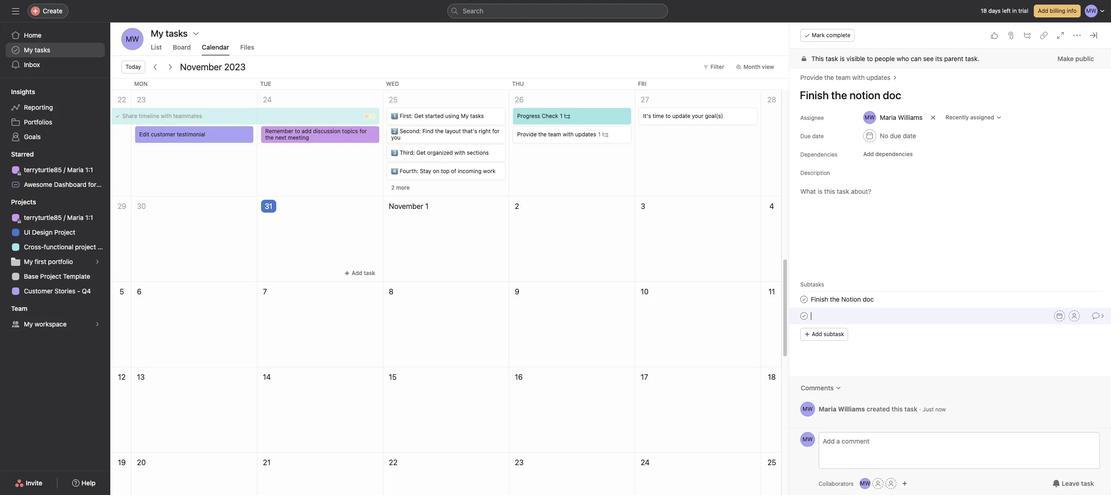 Task type: describe. For each thing, give the bounding box(es) containing it.
it's
[[643, 113, 651, 120]]

due
[[800, 133, 811, 140]]

1:1 for for
[[85, 166, 93, 174]]

previous month image
[[152, 63, 159, 71]]

add for add dependencies
[[863, 151, 874, 158]]

time
[[653, 113, 664, 120]]

mark complete
[[812, 32, 851, 39]]

add task button
[[340, 267, 379, 280]]

today button
[[121, 61, 145, 74]]

terryturtle85 for dashboard
[[24, 166, 62, 174]]

/ for design
[[64, 214, 65, 222]]

no
[[880, 132, 888, 140]]

design
[[32, 229, 53, 236]]

complete
[[826, 32, 851, 39]]

my for my first portfolio
[[24, 258, 33, 266]]

maria williams created this task · just now
[[819, 405, 946, 413]]

provide the team with updates inside finish the notion doc dialog
[[800, 74, 891, 81]]

add dependencies
[[863, 151, 913, 158]]

search button
[[447, 4, 668, 18]]

filter
[[711, 63, 724, 70]]

right
[[479, 128, 491, 135]]

mw inside main content
[[803, 406, 813, 413]]

terryturtle85 / maria 1:1 for design
[[24, 214, 93, 222]]

fourth:
[[400, 168, 418, 175]]

19
[[118, 459, 126, 467]]

month
[[744, 63, 761, 70]]

add for add task
[[352, 270, 362, 277]]

/ for dashboard
[[64, 166, 65, 174]]

1 completed checkbox from the top
[[799, 294, 810, 305]]

completed image for 2nd the completed checkbox
[[799, 311, 810, 322]]

18 for 18 days left in trial
[[981, 7, 987, 14]]

awesome dashboard for new project link
[[6, 177, 134, 192]]

get for started
[[414, 113, 424, 120]]

13
[[137, 373, 145, 382]]

attachments: add a file to this task, finish the notion doc image
[[1007, 32, 1015, 39]]

top
[[441, 168, 450, 175]]

1 horizontal spatial 22
[[389, 459, 398, 467]]

1:1 for project
[[85, 214, 93, 222]]

2 more
[[391, 184, 410, 191]]

to inside remember to add discussion topics for the next meeting
[[295, 128, 300, 135]]

task for leave
[[1081, 480, 1094, 488]]

copy task link image
[[1040, 32, 1048, 39]]

goals link
[[6, 130, 105, 144]]

4️⃣ fourth: stay on top of incoming work
[[391, 168, 496, 175]]

description
[[800, 170, 830, 177]]

insights button
[[0, 87, 35, 97]]

base
[[24, 273, 38, 280]]

1 vertical spatial project
[[54, 229, 75, 236]]

my tasks
[[151, 28, 188, 39]]

recently assigned button
[[942, 111, 1006, 124]]

7
[[263, 288, 267, 296]]

main content containing this task is visible to people who can see its parent task.
[[789, 49, 1111, 428]]

info
[[1067, 7, 1077, 14]]

more
[[396, 184, 410, 191]]

timeline
[[139, 113, 159, 120]]

completed image for second the completed checkbox from the bottom of the main content containing this task is visible to people who can see its parent task.
[[799, 294, 810, 305]]

add billing info
[[1038, 7, 1077, 14]]

due
[[890, 132, 901, 140]]

find
[[423, 128, 434, 135]]

customer stories - q4
[[24, 287, 91, 295]]

18 for 18
[[768, 373, 776, 382]]

11
[[769, 288, 775, 296]]

just
[[923, 406, 934, 413]]

incoming
[[458, 168, 482, 175]]

in
[[1012, 7, 1017, 14]]

teams element
[[0, 301, 110, 334]]

see
[[923, 55, 934, 63]]

month view
[[744, 63, 774, 70]]

1 horizontal spatial 23
[[515, 459, 524, 467]]

0 vertical spatial 23
[[137, 96, 146, 104]]

my for my tasks
[[24, 46, 33, 54]]

hide sidebar image
[[12, 7, 19, 15]]

for inside starred element
[[88, 181, 96, 189]]

maria williams link
[[819, 405, 865, 413]]

november 1
[[389, 202, 429, 211]]

reporting
[[24, 103, 53, 111]]

comments
[[801, 384, 834, 392]]

0 horizontal spatial updates
[[575, 131, 596, 138]]

21
[[263, 459, 271, 467]]

work
[[483, 168, 496, 175]]

billing
[[1050, 7, 1066, 14]]

the down progress check
[[538, 131, 547, 138]]

1 horizontal spatial 24
[[641, 459, 650, 467]]

maria inside projects "element"
[[67, 214, 84, 222]]

add for add subtask
[[812, 331, 822, 338]]

due date
[[800, 133, 824, 140]]

for inside remember to add discussion topics for the next meeting
[[360, 128, 367, 135]]

now
[[936, 406, 946, 413]]

2 vertical spatial project
[[40, 273, 61, 280]]

5
[[120, 288, 124, 296]]

add dependencies button
[[859, 148, 917, 161]]

organized
[[427, 149, 453, 156]]

cross-functional project plan
[[24, 243, 110, 251]]

leave task
[[1062, 480, 1094, 488]]

for inside 2️⃣ second: find the layout that's right for you
[[492, 128, 500, 135]]

on
[[433, 168, 439, 175]]

customer
[[24, 287, 53, 295]]

maria williams button
[[859, 109, 927, 126]]

recently assigned
[[946, 114, 994, 121]]

28
[[768, 96, 776, 104]]

my workspace link
[[6, 317, 105, 332]]

november for november 1
[[389, 202, 423, 211]]

leftcount image for provide the team with updates
[[603, 132, 608, 137]]

meeting
[[288, 134, 309, 141]]

share
[[122, 113, 137, 120]]

invite button
[[9, 475, 48, 492]]

to inside finish the notion doc dialog
[[867, 55, 873, 63]]

0 horizontal spatial 24
[[263, 96, 272, 104]]

maria inside starred element
[[67, 166, 84, 174]]

the inside remember to add discussion topics for the next meeting
[[265, 134, 274, 141]]

global element
[[0, 23, 110, 78]]

update
[[672, 113, 691, 120]]

third:
[[400, 149, 415, 156]]

0 horizontal spatial date
[[812, 133, 824, 140]]

1 for provide the team with updates
[[598, 131, 601, 138]]

maria williams
[[880, 114, 923, 121]]

testimonial
[[177, 131, 205, 138]]

1 horizontal spatial 25
[[768, 459, 776, 467]]

starred element
[[0, 146, 134, 194]]

2 vertical spatial 1
[[425, 202, 429, 211]]

see details, my first portfolio image
[[95, 259, 100, 265]]

updates inside main content
[[867, 74, 891, 81]]

williams for maria williams
[[898, 114, 923, 121]]

18 days left in trial
[[981, 7, 1028, 14]]

team button
[[0, 304, 27, 314]]

search list box
[[447, 4, 668, 18]]

parent
[[944, 55, 964, 63]]

wed
[[386, 80, 399, 87]]

2 for 2 more
[[391, 184, 395, 191]]

12
[[118, 373, 126, 382]]

20
[[137, 459, 146, 467]]

make public button
[[1052, 51, 1100, 67]]

base project template link
[[6, 269, 105, 284]]

see details, my workspace image
[[95, 322, 100, 327]]



Task type: locate. For each thing, give the bounding box(es) containing it.
1 horizontal spatial provide
[[800, 74, 823, 81]]

williams for maria williams created this task · just now
[[838, 405, 865, 413]]

add subtask image
[[1024, 32, 1031, 39]]

tasks inside global element
[[35, 46, 50, 54]]

portfolios
[[24, 118, 52, 126]]

/ up dashboard
[[64, 166, 65, 174]]

1 horizontal spatial 18
[[981, 7, 987, 14]]

1 vertical spatial 22
[[389, 459, 398, 467]]

2 completed image from the top
[[799, 311, 810, 322]]

remove assignee image
[[931, 115, 936, 120]]

1 / from the top
[[64, 166, 65, 174]]

the inside 2️⃣ second: find the layout that's right for you
[[435, 128, 444, 135]]

my inside teams 'element'
[[24, 320, 33, 328]]

1 completed image from the top
[[799, 294, 810, 305]]

0 horizontal spatial 23
[[137, 96, 146, 104]]

terryturtle85 / maria 1:1 link up dashboard
[[6, 163, 105, 177]]

ui design project
[[24, 229, 75, 236]]

1 vertical spatial tasks
[[470, 113, 484, 120]]

1 horizontal spatial team
[[836, 74, 851, 81]]

add task
[[352, 270, 375, 277]]

0 vertical spatial provide
[[800, 74, 823, 81]]

task for this
[[826, 55, 838, 63]]

2 / from the top
[[64, 214, 65, 222]]

/ inside projects "element"
[[64, 214, 65, 222]]

stay
[[420, 168, 431, 175]]

my inside projects "element"
[[24, 258, 33, 266]]

for left new on the left
[[88, 181, 96, 189]]

williams
[[898, 114, 923, 121], [838, 405, 865, 413]]

team down check
[[548, 131, 561, 138]]

0 vertical spatial tasks
[[35, 46, 50, 54]]

Task Name text field
[[794, 85, 1100, 106], [811, 295, 874, 305]]

for right right
[[492, 128, 500, 135]]

november for november 2023
[[180, 62, 222, 72]]

date right due
[[903, 132, 916, 140]]

remember
[[265, 128, 293, 135]]

1 vertical spatial 2
[[515, 202, 519, 211]]

0 horizontal spatial 22
[[118, 96, 126, 104]]

1 vertical spatial 24
[[641, 459, 650, 467]]

2 vertical spatial to
[[295, 128, 300, 135]]

my first portfolio
[[24, 258, 73, 266]]

0 vertical spatial 24
[[263, 96, 272, 104]]

2 horizontal spatial 1
[[598, 131, 601, 138]]

31
[[265, 202, 273, 211]]

list link
[[151, 43, 162, 56]]

november down more
[[389, 202, 423, 211]]

1 vertical spatial williams
[[838, 405, 865, 413]]

completed image
[[799, 294, 810, 305], [799, 311, 810, 322]]

started
[[425, 113, 444, 120]]

0 vertical spatial get
[[414, 113, 424, 120]]

my
[[24, 46, 33, 54], [461, 113, 469, 120], [24, 258, 33, 266], [24, 320, 33, 328]]

today
[[126, 63, 141, 70]]

terryturtle85 / maria 1:1 link inside projects "element"
[[6, 211, 105, 225]]

terryturtle85 / maria 1:1 up awesome dashboard for new project link
[[24, 166, 93, 174]]

1 horizontal spatial updates
[[867, 74, 891, 81]]

left
[[1002, 7, 1011, 14]]

0 vertical spatial team
[[836, 74, 851, 81]]

mark complete button
[[800, 29, 855, 42]]

1 horizontal spatial provide the team with updates
[[800, 74, 891, 81]]

completed image up add subtask button at right
[[799, 311, 810, 322]]

1 vertical spatial provide
[[517, 131, 537, 138]]

1 terryturtle85 from the top
[[24, 166, 62, 174]]

1 horizontal spatial 1
[[560, 113, 563, 120]]

projects element
[[0, 194, 110, 301]]

provide the team with updates down check
[[517, 131, 596, 138]]

2
[[391, 184, 395, 191], [515, 202, 519, 211]]

my inside global element
[[24, 46, 33, 54]]

/ up ui design project link on the left of page
[[64, 214, 65, 222]]

1 vertical spatial 25
[[768, 459, 776, 467]]

2 terryturtle85 / maria 1:1 from the top
[[24, 214, 93, 222]]

terryturtle85 / maria 1:1
[[24, 166, 93, 174], [24, 214, 93, 222]]

terryturtle85 / maria 1:1 link for design
[[6, 211, 105, 225]]

november down "calendar" link
[[180, 62, 222, 72]]

starred button
[[0, 150, 34, 159]]

completed checkbox down subtasks
[[799, 294, 810, 305]]

terryturtle85 up awesome
[[24, 166, 62, 174]]

to
[[867, 55, 873, 63], [666, 113, 671, 120], [295, 128, 300, 135]]

terryturtle85 / maria 1:1 link up ui design project
[[6, 211, 105, 225]]

1 vertical spatial get
[[416, 149, 426, 156]]

0 vertical spatial completed checkbox
[[799, 294, 810, 305]]

add or remove collaborators image
[[902, 481, 908, 487]]

0 vertical spatial completed image
[[799, 294, 810, 305]]

the down mark complete button
[[825, 74, 834, 81]]

inbox
[[24, 61, 40, 69]]

trial
[[1019, 7, 1028, 14]]

next month image
[[166, 63, 174, 71]]

main content
[[789, 49, 1111, 428]]

0 vertical spatial leftcount image
[[565, 114, 570, 119]]

2 completed checkbox from the top
[[799, 311, 810, 322]]

to right time
[[666, 113, 671, 120]]

0 horizontal spatial for
[[88, 181, 96, 189]]

show options image
[[192, 30, 200, 37]]

0 horizontal spatial leftcount image
[[565, 114, 570, 119]]

add
[[302, 128, 312, 135]]

1 horizontal spatial date
[[903, 132, 916, 140]]

0 vertical spatial 18
[[981, 7, 987, 14]]

date right the due
[[812, 133, 824, 140]]

0 vertical spatial task name text field
[[794, 85, 1100, 106]]

0 horizontal spatial to
[[295, 128, 300, 135]]

tasks up that's
[[470, 113, 484, 120]]

1️⃣ first: get started using my tasks
[[391, 113, 484, 120]]

create
[[43, 7, 63, 15]]

maria down comments dropdown button
[[819, 405, 837, 413]]

1 vertical spatial provide the team with updates
[[517, 131, 596, 138]]

thu
[[512, 80, 524, 87]]

full screen image
[[1057, 32, 1064, 39]]

next
[[275, 134, 286, 141]]

team inside finish the notion doc dialog
[[836, 74, 851, 81]]

terryturtle85 up design
[[24, 214, 62, 222]]

more actions for this task image
[[1074, 32, 1081, 39]]

1 vertical spatial november
[[389, 202, 423, 211]]

visible
[[847, 55, 865, 63]]

files link
[[240, 43, 254, 56]]

project down the my first portfolio
[[40, 273, 61, 280]]

1 vertical spatial 23
[[515, 459, 524, 467]]

terryturtle85 inside projects "element"
[[24, 214, 62, 222]]

days
[[989, 7, 1001, 14]]

2 terryturtle85 from the top
[[24, 214, 62, 222]]

my tasks link
[[6, 43, 105, 57]]

terryturtle85 for design
[[24, 214, 62, 222]]

task name text field down subtasks
[[811, 295, 874, 305]]

0 likes. click to like this task image
[[991, 32, 998, 39]]

0 vertical spatial november
[[180, 62, 222, 72]]

/ inside starred element
[[64, 166, 65, 174]]

date inside dropdown button
[[903, 132, 916, 140]]

subtasks
[[800, 281, 824, 288]]

1:1 inside projects "element"
[[85, 214, 93, 222]]

0 vertical spatial 1:1
[[85, 166, 93, 174]]

1 vertical spatial leftcount image
[[603, 132, 608, 137]]

plan
[[98, 243, 110, 251]]

insights
[[11, 88, 35, 96]]

terryturtle85 / maria 1:1 inside starred element
[[24, 166, 93, 174]]

0 horizontal spatial 2
[[391, 184, 395, 191]]

my right using
[[461, 113, 469, 120]]

terryturtle85 / maria 1:1 up ui design project link on the left of page
[[24, 214, 93, 222]]

the right the find
[[435, 128, 444, 135]]

2 horizontal spatial for
[[492, 128, 500, 135]]

the left next
[[265, 134, 274, 141]]

0 vertical spatial project
[[113, 181, 134, 189]]

project inside starred element
[[113, 181, 134, 189]]

0 horizontal spatial 18
[[768, 373, 776, 382]]

dependencies
[[876, 151, 913, 158]]

0 horizontal spatial november
[[180, 62, 222, 72]]

goals
[[24, 133, 41, 141]]

terryturtle85 / maria 1:1 for dashboard
[[24, 166, 93, 174]]

leave
[[1062, 480, 1080, 488]]

30
[[137, 202, 146, 211]]

awesome
[[24, 181, 52, 189]]

add inside button
[[352, 270, 362, 277]]

teammates
[[173, 113, 202, 120]]

goal(s)
[[705, 113, 723, 120]]

provide down this
[[800, 74, 823, 81]]

1 vertical spatial completed image
[[799, 311, 810, 322]]

1 vertical spatial 1
[[598, 131, 601, 138]]

provide inside main content
[[800, 74, 823, 81]]

my workspace
[[24, 320, 67, 328]]

0 vertical spatial terryturtle85 / maria 1:1 link
[[6, 163, 105, 177]]

terryturtle85 / maria 1:1 inside projects "element"
[[24, 214, 93, 222]]

terryturtle85 / maria 1:1 link for dashboard
[[6, 163, 105, 177]]

0 vertical spatial 22
[[118, 96, 126, 104]]

assignee
[[800, 114, 824, 121]]

edit customer testimonial
[[139, 131, 205, 138]]

1:1 inside starred element
[[85, 166, 93, 174]]

to left add
[[295, 128, 300, 135]]

1 vertical spatial terryturtle85 / maria 1:1
[[24, 214, 93, 222]]

0 horizontal spatial provide
[[517, 131, 537, 138]]

collaborators
[[819, 481, 854, 488]]

leave task button
[[1047, 476, 1100, 492]]

2 for 2
[[515, 202, 519, 211]]

2 terryturtle85 / maria 1:1 link from the top
[[6, 211, 105, 225]]

leftcount image for progress check
[[565, 114, 570, 119]]

16
[[515, 373, 523, 382]]

0 horizontal spatial williams
[[838, 405, 865, 413]]

dashboard
[[54, 181, 86, 189]]

with inside provide the team with updates link
[[852, 74, 865, 81]]

10
[[641, 288, 649, 296]]

0 vertical spatial 25
[[389, 96, 398, 104]]

maria inside dropdown button
[[880, 114, 896, 121]]

add
[[1038, 7, 1048, 14], [863, 151, 874, 158], [352, 270, 362, 277], [812, 331, 822, 338]]

1:1 up project
[[85, 214, 93, 222]]

who
[[897, 55, 909, 63]]

progress check
[[517, 113, 558, 120]]

can
[[911, 55, 922, 63]]

recently
[[946, 114, 969, 121]]

my for my workspace
[[24, 320, 33, 328]]

0 vertical spatial 2
[[391, 184, 395, 191]]

0 horizontal spatial team
[[548, 131, 561, 138]]

provide the team with updates link
[[800, 73, 891, 83]]

layout
[[445, 128, 461, 135]]

1 vertical spatial to
[[666, 113, 671, 120]]

williams left created
[[838, 405, 865, 413]]

0 vertical spatial /
[[64, 166, 65, 174]]

Completed checkbox
[[799, 294, 810, 305], [799, 311, 810, 322]]

0 horizontal spatial 1
[[425, 202, 429, 211]]

1 horizontal spatial williams
[[898, 114, 923, 121]]

created
[[867, 405, 890, 413]]

team down is
[[836, 74, 851, 81]]

completed checkbox up add subtask button at right
[[799, 311, 810, 322]]

1 horizontal spatial to
[[666, 113, 671, 120]]

finish the notion doc dialog
[[789, 23, 1111, 496]]

1 vertical spatial completed checkbox
[[799, 311, 810, 322]]

1 vertical spatial /
[[64, 214, 65, 222]]

1 vertical spatial terryturtle85
[[24, 214, 62, 222]]

this task is visible to people who can see its parent task.
[[811, 55, 980, 63]]

2 inside button
[[391, 184, 395, 191]]

0 vertical spatial williams
[[898, 114, 923, 121]]

insights element
[[0, 84, 110, 146]]

maria up awesome dashboard for new project
[[67, 166, 84, 174]]

1 1:1 from the top
[[85, 166, 93, 174]]

williams up no due date
[[898, 114, 923, 121]]

close details image
[[1090, 32, 1097, 39]]

dependencies
[[800, 151, 838, 158]]

1 vertical spatial 18
[[768, 373, 776, 382]]

1 for progress check
[[560, 113, 563, 120]]

my down team
[[24, 320, 33, 328]]

1️⃣
[[391, 113, 398, 120]]

1 terryturtle85 / maria 1:1 from the top
[[24, 166, 93, 174]]

22
[[118, 96, 126, 104], [389, 459, 398, 467]]

1:1 up awesome dashboard for new project
[[85, 166, 93, 174]]

no due date
[[880, 132, 916, 140]]

terryturtle85 inside starred element
[[24, 166, 62, 174]]

leftcount image
[[565, 114, 570, 119], [603, 132, 608, 137]]

1 horizontal spatial november
[[389, 202, 423, 211]]

this
[[892, 405, 903, 413]]

maria up 'no due date' dropdown button
[[880, 114, 896, 121]]

subtask
[[824, 331, 844, 338]]

0 vertical spatial terryturtle85 / maria 1:1
[[24, 166, 93, 174]]

0 horizontal spatial 25
[[389, 96, 398, 104]]

with
[[852, 74, 865, 81], [161, 113, 172, 120], [563, 131, 574, 138], [454, 149, 465, 156]]

task for add
[[364, 270, 375, 277]]

1 vertical spatial updates
[[575, 131, 596, 138]]

files
[[240, 43, 254, 51]]

2️⃣
[[391, 128, 398, 135]]

provide
[[800, 74, 823, 81], [517, 131, 537, 138]]

get right first:
[[414, 113, 424, 120]]

0 horizontal spatial provide the team with updates
[[517, 131, 596, 138]]

task name text field up recently
[[794, 85, 1100, 106]]

add subtask
[[812, 331, 844, 338]]

1 vertical spatial 1:1
[[85, 214, 93, 222]]

get for organized
[[416, 149, 426, 156]]

home
[[24, 31, 41, 39]]

0 horizontal spatial tasks
[[35, 46, 50, 54]]

project right new on the left
[[113, 181, 134, 189]]

0 vertical spatial terryturtle85
[[24, 166, 62, 174]]

29
[[117, 202, 126, 211]]

invite
[[26, 480, 42, 487]]

1 horizontal spatial for
[[360, 128, 367, 135]]

0 vertical spatial updates
[[867, 74, 891, 81]]

0 vertical spatial to
[[867, 55, 873, 63]]

base project template
[[24, 273, 90, 280]]

my left first
[[24, 258, 33, 266]]

provide the team with updates down is
[[800, 74, 891, 81]]

tasks down the 'home' at top left
[[35, 46, 50, 54]]

8
[[389, 288, 394, 296]]

1 terryturtle85 / maria 1:1 link from the top
[[6, 163, 105, 177]]

workspace
[[35, 320, 67, 328]]

november 2023
[[180, 62, 246, 72]]

2 1:1 from the top
[[85, 214, 93, 222]]

williams inside dropdown button
[[898, 114, 923, 121]]

1 vertical spatial terryturtle85 / maria 1:1 link
[[6, 211, 105, 225]]

for right topics
[[360, 128, 367, 135]]

1 horizontal spatial leftcount image
[[603, 132, 608, 137]]

0 vertical spatial 1
[[560, 113, 563, 120]]

add for add billing info
[[1038, 7, 1048, 14]]

1 vertical spatial team
[[548, 131, 561, 138]]

1 horizontal spatial 2
[[515, 202, 519, 211]]

2 horizontal spatial to
[[867, 55, 873, 63]]

project up cross-functional project plan
[[54, 229, 75, 236]]

to right visible
[[867, 55, 873, 63]]

the inside main content
[[825, 74, 834, 81]]

1 horizontal spatial tasks
[[470, 113, 484, 120]]

maria up ui design project link on the left of page
[[67, 214, 84, 222]]

completed image down subtasks
[[799, 294, 810, 305]]

functional
[[44, 243, 73, 251]]

1 vertical spatial task name text field
[[811, 295, 874, 305]]

using
[[445, 113, 459, 120]]

team
[[11, 305, 27, 313]]

q4
[[82, 287, 91, 295]]

get right third:
[[416, 149, 426, 156]]

my up inbox
[[24, 46, 33, 54]]

provide down progress
[[517, 131, 537, 138]]

portfolio
[[48, 258, 73, 266]]

0 vertical spatial provide the team with updates
[[800, 74, 891, 81]]

terryturtle85 / maria 1:1 link inside starred element
[[6, 163, 105, 177]]



Task type: vqa. For each thing, say whether or not it's contained in the screenshot.
"Learn more about how to run effective 1:1s" text field
no



